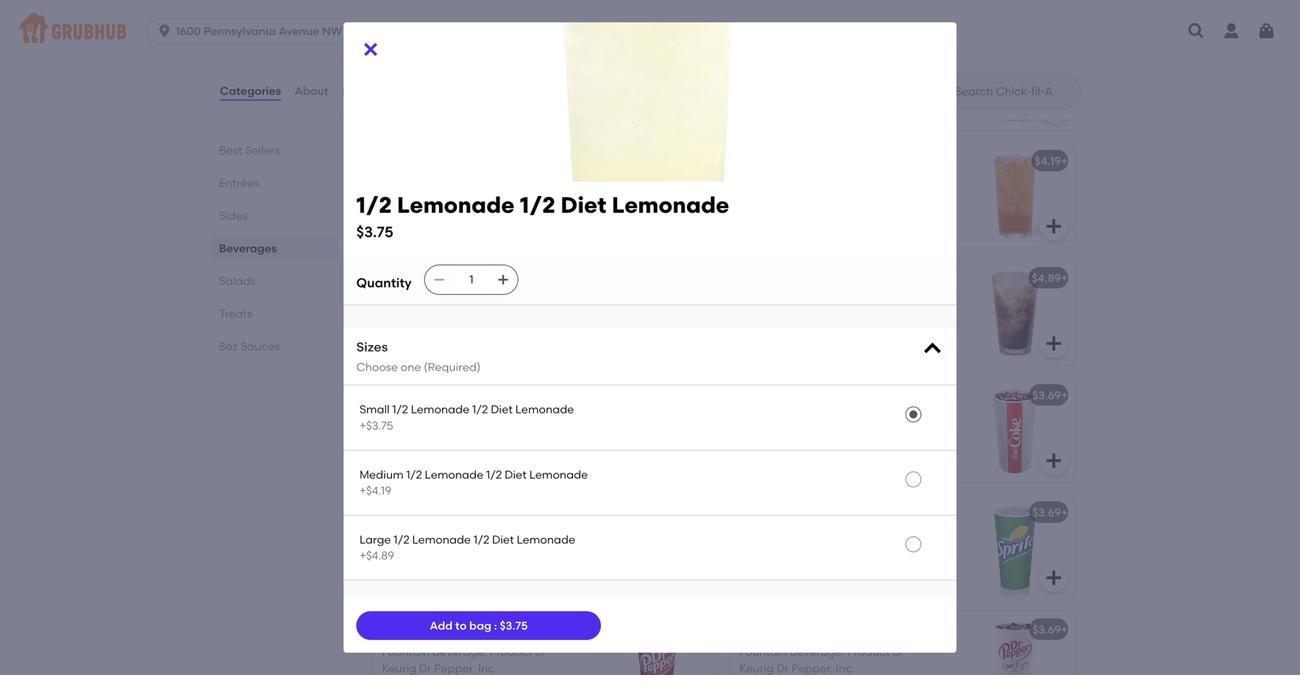 Task type: vqa. For each thing, say whether or not it's contained in the screenshot.
About "button"
yes



Task type: describe. For each thing, give the bounding box(es) containing it.
product for sprite® image
[[858, 529, 901, 542]]

pennsylvania
[[203, 24, 276, 38]]

1 keurig from the left
[[382, 662, 416, 676]]

to
[[455, 620, 467, 633]]

$3.69 + for sprite® image
[[1032, 506, 1068, 520]]

(1/2 for sunjoy® (1/2 sweet tea, 1/2 lemonade)
[[427, 37, 448, 51]]

1600
[[176, 24, 201, 38]]

product for coca cola® image
[[500, 412, 544, 425]]

of for diet coke® image
[[904, 412, 915, 425]]

beverage. for sprite® image
[[790, 529, 844, 542]]

bag
[[469, 620, 491, 633]]

1 horizontal spatial dr
[[419, 662, 431, 676]]

tea, for sunjoy® (1/2 unsweet tea, 1/2 diet lemonade)
[[858, 154, 881, 168]]

beverage. for coke® zero sugar image
[[432, 529, 487, 542]]

(1/2 for sunjoy® (1/2 unsweet tea, 1/2 diet lemonade)
[[784, 154, 806, 168]]

1 pepper, from the left
[[434, 662, 475, 676]]

tea, for sunjoy® (1/2 sweet tea, 1/2 diet lemonade)
[[844, 37, 867, 51]]

sprite®
[[739, 506, 778, 520]]

(1/2 for sunjoy® (1/2 unsweet tea, 1/2 lemonade)
[[427, 154, 448, 168]]

treats
[[219, 307, 253, 321]]

fountain beverage. a product of the coca-cola company. for coke® zero sugar image
[[382, 529, 580, 559]]

2 inc. from the left
[[836, 662, 855, 676]]

categories
[[220, 84, 281, 98]]

beverage. for coca cola® image
[[432, 412, 487, 425]]

best sellers
[[219, 144, 280, 157]]

the for sprite® image
[[917, 529, 937, 542]]

nw
[[322, 24, 342, 38]]

+$4.19
[[360, 485, 391, 498]]

about button
[[294, 62, 329, 120]]

fountain for coke® zero sugar image
[[382, 529, 430, 542]]

sunjoy® (1/2 sweet tea, 1/2 lemonade) image
[[597, 26, 717, 130]]

2 keurig from the left
[[739, 662, 774, 676]]

beverages
[[219, 242, 277, 255]]

sellers
[[245, 144, 280, 157]]

svg image inside main navigation navigation
[[1187, 22, 1206, 41]]

$4.19 for sunjoy® (1/2 sweet tea, 1/2 diet lemonade)
[[677, 37, 704, 51]]

fountain beverage. a product of the coca-cola company. button
[[372, 378, 717, 482]]

sweet for lemonade)
[[451, 37, 484, 51]]

pepper®
[[397, 624, 443, 637]]

coke® zero sugar
[[382, 506, 479, 520]]

sunjoy® (1/2 sweet tea, 1/2 diet lemonade) image
[[955, 26, 1075, 130]]

+ for the sunjoy® (1/2 unsweet tea, 1/2 lemonade) image
[[704, 154, 710, 168]]

1/2 lemonade 1/2 diet lemonade $3.75
[[356, 192, 729, 241]]

1 product from the left
[[490, 646, 533, 660]]

sunjoy® for sunjoy® (1/2 sweet tea, 1/2 lemonade)
[[382, 37, 424, 51]]

diet inside small 1/2 lemonade 1/2 diet lemonade +$3.75
[[491, 403, 513, 417]]

$4.19 for sunjoy® (1/2 unsweet tea, 1/2 diet lemonade)
[[677, 154, 704, 168]]

$3.69 for coke® zero sugar image
[[675, 506, 704, 520]]

company. for diet coke® image
[[803, 428, 859, 441]]

diet coke® image
[[955, 378, 1075, 482]]

of for coke® zero sugar image
[[546, 529, 557, 542]]

best
[[219, 144, 242, 157]]

fountain for dr pepper® image
[[382, 646, 430, 660]]

medium 1/2 lemonade 1/2 diet lemonade +$4.19
[[360, 468, 588, 498]]

$3.69 for sprite® image
[[1032, 506, 1061, 520]]

sizes
[[356, 339, 388, 355]]

beverage. for dr pepper® image
[[432, 646, 487, 660]]

$4.89
[[1032, 272, 1061, 285]]

a for coca cola® image
[[490, 412, 498, 425]]

coca- for diet coke® image
[[739, 428, 774, 441]]

coca- for coke® zero sugar image
[[382, 545, 417, 559]]

$4.19 + for sunjoy® (1/2 unsweet tea, 1/2 diet lemonade)
[[677, 154, 710, 168]]

+$3.75
[[360, 419, 393, 433]]

$3.69 + for diet dr pepper® image
[[1032, 624, 1068, 637]]

dr pepper® image
[[597, 613, 717, 676]]

coca cola® image
[[597, 378, 717, 482]]

+$4.89
[[360, 550, 394, 563]]

+ for sprite® image
[[1061, 506, 1068, 520]]

main navigation navigation
[[0, 0, 1300, 62]]

diet inside 'large 1/2 lemonade 1/2 diet lemonade +$4.89'
[[492, 533, 514, 547]]

add
[[430, 620, 453, 633]]

salads
[[219, 275, 256, 288]]

sunjoy® for sunjoy® (1/2 unsweet tea, 1/2 lemonade)
[[382, 154, 424, 168]]

sunjoy® (1/2 unsweet tea, 1/2 lemonade) image
[[597, 144, 717, 247]]

8oz
[[219, 340, 238, 354]]

a for coke® zero sugar image
[[490, 529, 498, 542]]

diet inside the 1/2 lemonade 1/2 diet lemonade $3.75
[[561, 192, 606, 219]]

fountain for coca cola® image
[[382, 412, 430, 425]]

beverage. for diet coke® image
[[790, 412, 844, 425]]

Input item quantity number field
[[454, 266, 489, 294]]

1/2 lemonade 1/2 diet lemonade button
[[372, 261, 717, 365]]

large 1/2 lemonade 1/2 diet lemonade +$4.89
[[360, 533, 575, 563]]

sugar
[[446, 506, 479, 520]]

large
[[360, 533, 391, 547]]

categories button
[[219, 62, 282, 120]]

+ for 'iced coffee' image
[[1061, 272, 1068, 285]]

coke®
[[382, 506, 416, 520]]

8oz sauces
[[219, 340, 280, 354]]



Task type: locate. For each thing, give the bounding box(es) containing it.
small 1/2 lemonade 1/2 diet lemonade +$3.75
[[360, 403, 574, 433]]

sunjoy® (1/2 sweet tea, 1/2 lemonade)
[[382, 37, 594, 51]]

of inside 'button'
[[546, 412, 557, 425]]

sweet
[[451, 37, 484, 51], [808, 37, 842, 51]]

fountain for sprite® image
[[739, 529, 787, 542]]

0 horizontal spatial pepper,
[[434, 662, 475, 676]]

unsweet
[[451, 154, 498, 168], [808, 154, 856, 168]]

one
[[401, 361, 421, 374]]

sunjoy® (1/2 unsweet tea, 1/2 diet lemonade)
[[739, 154, 991, 168]]

$3.69 + for diet coke® image
[[1032, 389, 1068, 403]]

cola for coca cola® image
[[417, 428, 443, 441]]

cola for sprite® image
[[774, 545, 800, 559]]

2 unsweet from the left
[[808, 154, 856, 168]]

fountain beverage. a product of the coca-cola company.
[[382, 412, 580, 441], [739, 412, 937, 441], [382, 529, 580, 559], [739, 529, 937, 559]]

1/2 lemonade 1/2 diet lemonade
[[382, 272, 566, 285]]

reviews
[[342, 84, 386, 98]]

choose
[[356, 361, 398, 374]]

coca- down "small" at the left of the page
[[382, 428, 417, 441]]

1600 pennsylvania avenue nw button
[[146, 18, 359, 44]]

(required)
[[424, 361, 481, 374]]

fountain beverage. a product of the coca-cola company. for sprite® image
[[739, 529, 937, 559]]

inc.
[[478, 662, 497, 676], [836, 662, 855, 676]]

sides
[[219, 209, 248, 223]]

sunjoy®
[[382, 37, 424, 51], [739, 37, 782, 51], [382, 154, 424, 168], [739, 154, 782, 168]]

of
[[546, 412, 557, 425], [904, 412, 915, 425], [546, 529, 557, 542], [904, 529, 915, 542], [535, 646, 546, 660], [893, 646, 904, 660]]

company. for coke® zero sugar image
[[445, 545, 501, 559]]

unsweet for diet
[[808, 154, 856, 168]]

the inside 'button'
[[560, 412, 580, 425]]

tea, for sunjoy® (1/2 sweet tea, 1/2 lemonade)
[[487, 37, 509, 51]]

2 pepper, from the left
[[792, 662, 833, 676]]

company.
[[445, 428, 501, 441], [803, 428, 859, 441], [445, 545, 501, 559], [803, 545, 859, 559]]

company. for sprite® image
[[803, 545, 859, 559]]

1 horizontal spatial unsweet
[[808, 154, 856, 168]]

product
[[500, 412, 544, 425], [858, 412, 901, 425], [500, 529, 544, 542], [858, 529, 901, 542]]

0 horizontal spatial dr
[[382, 624, 395, 637]]

quantity
[[356, 275, 412, 291]]

a for sprite® image
[[847, 529, 855, 542]]

cola inside 'button'
[[417, 428, 443, 441]]

coca- for sprite® image
[[739, 545, 774, 559]]

$3.69 for diet dr pepper® image
[[1032, 624, 1061, 637]]

reviews button
[[341, 62, 387, 120]]

svg image inside "1600 pennsylvania avenue nw" button
[[157, 23, 172, 39]]

1 horizontal spatial fountain beverage. product of keurig dr pepper, inc.
[[739, 646, 904, 676]]

+ for coke® zero sugar image
[[704, 506, 710, 520]]

medium
[[360, 468, 404, 482]]

company. inside 'button'
[[445, 428, 501, 441]]

coca- up sprite®
[[739, 428, 774, 441]]

$4.89 +
[[1032, 272, 1068, 285]]

2 product from the left
[[847, 646, 890, 660]]

the for coca cola® image
[[560, 412, 580, 425]]

$3.69 for diet coke® image
[[1032, 389, 1061, 403]]

tea,
[[487, 37, 509, 51], [844, 37, 867, 51], [501, 154, 523, 168], [858, 154, 881, 168]]

1 horizontal spatial sweet
[[808, 37, 842, 51]]

$3.75 up quantity
[[356, 224, 393, 241]]

entrées
[[219, 176, 259, 190]]

0 horizontal spatial fountain beverage. product of keurig dr pepper, inc.
[[382, 646, 546, 676]]

diet dr pepper® image
[[955, 613, 1075, 676]]

pepper,
[[434, 662, 475, 676], [792, 662, 833, 676]]

+ for diet coke® image
[[1061, 389, 1068, 403]]

coca- for coca cola® image
[[382, 428, 417, 441]]

fountain inside 'button'
[[382, 412, 430, 425]]

fountain beverage. a product of the coca-cola company. inside fountain beverage. a product of the coca-cola company. 'button'
[[382, 412, 580, 441]]

a
[[490, 412, 498, 425], [847, 412, 855, 425], [490, 529, 498, 542], [847, 529, 855, 542]]

+ for diet dr pepper® image
[[1061, 624, 1068, 637]]

the for coke® zero sugar image
[[560, 529, 580, 542]]

the
[[560, 412, 580, 425], [917, 412, 937, 425], [560, 529, 580, 542], [917, 529, 937, 542]]

svg image
[[1257, 22, 1276, 41], [157, 23, 172, 39], [687, 100, 706, 119], [1044, 100, 1063, 119], [1044, 217, 1063, 236], [1044, 334, 1063, 353], [921, 338, 944, 361], [687, 569, 706, 588]]

$4.19 +
[[677, 37, 710, 51], [677, 154, 710, 168], [1035, 154, 1068, 168]]

1 unsweet from the left
[[451, 154, 498, 168]]

lemonade
[[397, 192, 515, 219], [612, 192, 729, 219], [401, 272, 460, 285], [507, 272, 566, 285], [411, 403, 469, 417], [515, 403, 574, 417], [425, 468, 483, 482], [529, 468, 588, 482], [412, 533, 471, 547], [517, 533, 575, 547]]

(1/2
[[427, 37, 448, 51], [784, 37, 806, 51], [427, 154, 448, 168], [784, 154, 806, 168]]

:
[[494, 620, 497, 633]]

coca- down 'coke®'
[[382, 545, 417, 559]]

about
[[295, 84, 328, 98]]

product
[[490, 646, 533, 660], [847, 646, 890, 660]]

coca- inside 'button'
[[382, 428, 417, 441]]

0 horizontal spatial unsweet
[[451, 154, 498, 168]]

sunjoy® (1/2 sweet tea, 1/2 diet lemonade)
[[739, 37, 977, 51]]

1/2 inside sunjoy® (1/2 sweet tea, 1/2 diet lemonade) button
[[869, 37, 886, 51]]

iced coffee image
[[955, 261, 1075, 365]]

1600 pennsylvania avenue nw
[[176, 24, 342, 38]]

tea, for sunjoy® (1/2 unsweet tea, 1/2 lemonade)
[[501, 154, 523, 168]]

zero
[[419, 506, 444, 520]]

the for diet coke® image
[[917, 412, 937, 425]]

beverage. inside 'button'
[[432, 412, 487, 425]]

0 horizontal spatial keurig
[[382, 662, 416, 676]]

avenue
[[279, 24, 319, 38]]

fountain beverage. a product of the coca-cola company. for diet coke® image
[[739, 412, 937, 441]]

sunjoy® (1/2 unsweet tea, 1/2 diet lemonade) image
[[955, 144, 1075, 247]]

$3.75 inside the 1/2 lemonade 1/2 diet lemonade $3.75
[[356, 224, 393, 241]]

cola for diet coke® image
[[774, 428, 800, 441]]

(1/2 inside button
[[784, 37, 806, 51]]

sweet for diet
[[808, 37, 842, 51]]

1/2 lemonade 1/2 diet lemonade image
[[597, 261, 717, 365]]

2 fountain beverage. product of keurig dr pepper, inc. from the left
[[739, 646, 904, 676]]

fountain
[[382, 412, 430, 425], [739, 412, 787, 425], [382, 529, 430, 542], [739, 529, 787, 542], [382, 646, 430, 660], [739, 646, 787, 660]]

sunjoy® for sunjoy® (1/2 unsweet tea, 1/2 diet lemonade)
[[739, 154, 782, 168]]

svg image
[[1187, 22, 1206, 41], [361, 40, 380, 59], [433, 274, 446, 286], [497, 274, 510, 286], [1044, 452, 1063, 471], [1044, 569, 1063, 588]]

company. for coca cola® image
[[445, 428, 501, 441]]

product for diet coke® image
[[858, 412, 901, 425]]

1 horizontal spatial $3.75
[[500, 620, 528, 633]]

dr pepper®
[[382, 624, 443, 637]]

product for coke® zero sugar image
[[500, 529, 544, 542]]

diet
[[889, 37, 911, 51], [903, 154, 925, 168], [561, 192, 606, 219], [482, 272, 505, 285], [491, 403, 513, 417], [505, 468, 527, 482], [492, 533, 514, 547]]

$4.19 + for sunjoy® (1/2 sweet tea, 1/2 diet lemonade)
[[677, 37, 710, 51]]

a for diet coke® image
[[847, 412, 855, 425]]

1 horizontal spatial pepper,
[[792, 662, 833, 676]]

cola for coke® zero sugar image
[[417, 545, 443, 559]]

of for sprite® image
[[904, 529, 915, 542]]

1 vertical spatial $3.75
[[500, 620, 528, 633]]

2 horizontal spatial dr
[[777, 662, 789, 676]]

lemonade)
[[531, 37, 594, 51], [914, 37, 977, 51], [545, 154, 608, 168], [928, 154, 991, 168]]

small
[[360, 403, 390, 417]]

fountain beverage. product of keurig dr pepper, inc.
[[382, 646, 546, 676], [739, 646, 904, 676]]

(1/2 for sunjoy® (1/2 sweet tea, 1/2 diet lemonade)
[[784, 37, 806, 51]]

1 inc. from the left
[[478, 662, 497, 676]]

sizes choose one (required)
[[356, 339, 481, 374]]

$3.69
[[1032, 389, 1061, 403], [675, 506, 704, 520], [1032, 506, 1061, 520], [1032, 624, 1061, 637]]

diet inside medium 1/2 lemonade 1/2 diet lemonade +$4.19
[[505, 468, 527, 482]]

2 sweet from the left
[[808, 37, 842, 51]]

$3.69 +
[[1032, 389, 1068, 403], [675, 506, 710, 520], [1032, 506, 1068, 520], [1032, 624, 1068, 637]]

add to bag : $3.75
[[430, 620, 528, 633]]

cola
[[417, 428, 443, 441], [774, 428, 800, 441], [417, 545, 443, 559], [774, 545, 800, 559]]

$3.75 right :
[[500, 620, 528, 633]]

of for coca cola® image
[[546, 412, 557, 425]]

0 vertical spatial $3.75
[[356, 224, 393, 241]]

1 horizontal spatial product
[[847, 646, 890, 660]]

0 horizontal spatial $3.75
[[356, 224, 393, 241]]

a inside 'button'
[[490, 412, 498, 425]]

+ for sunjoy® (1/2 sweet tea, 1/2 lemonade) image
[[704, 37, 710, 51]]

0 horizontal spatial inc.
[[478, 662, 497, 676]]

1 horizontal spatial inc.
[[836, 662, 855, 676]]

tea, inside button
[[844, 37, 867, 51]]

coca-
[[382, 428, 417, 441], [739, 428, 774, 441], [382, 545, 417, 559], [739, 545, 774, 559]]

+ for sunjoy® (1/2 unsweet tea, 1/2 diet lemonade) image
[[1061, 154, 1068, 168]]

$3.69 + for coke® zero sugar image
[[675, 506, 710, 520]]

1 sweet from the left
[[451, 37, 484, 51]]

+
[[704, 37, 710, 51], [704, 154, 710, 168], [1061, 154, 1068, 168], [1061, 272, 1068, 285], [1061, 389, 1068, 403], [704, 506, 710, 520], [1061, 506, 1068, 520], [1061, 624, 1068, 637]]

sunjoy® for sunjoy® (1/2 sweet tea, 1/2 diet lemonade)
[[739, 37, 782, 51]]

0 horizontal spatial product
[[490, 646, 533, 660]]

lemonade) inside button
[[914, 37, 977, 51]]

sweet inside button
[[808, 37, 842, 51]]

unsweet for lemonade)
[[451, 154, 498, 168]]

sprite® image
[[955, 496, 1075, 599]]

sunjoy® (1/2 sweet tea, 1/2 diet lemonade) button
[[730, 26, 1075, 130]]

Search Chick-fil-A search field
[[953, 84, 1075, 99]]

1 horizontal spatial keurig
[[739, 662, 774, 676]]

sunjoy® inside button
[[739, 37, 782, 51]]

coca- down sprite®
[[739, 545, 774, 559]]

fountain beverage. a product of the coca-cola company. for coca cola® image
[[382, 412, 580, 441]]

coke® zero sugar image
[[597, 496, 717, 599]]

1/2
[[512, 37, 529, 51], [869, 37, 886, 51], [526, 154, 543, 168], [883, 154, 900, 168], [356, 192, 392, 219], [520, 192, 555, 219], [382, 272, 399, 285], [463, 272, 480, 285], [392, 403, 408, 417], [472, 403, 488, 417], [406, 468, 422, 482], [486, 468, 502, 482], [394, 533, 410, 547], [474, 533, 489, 547]]

sunjoy® (1/2 unsweet tea, 1/2 lemonade)
[[382, 154, 608, 168]]

fountain for diet coke® image
[[739, 412, 787, 425]]

dr
[[382, 624, 395, 637], [419, 662, 431, 676], [777, 662, 789, 676]]

keurig
[[382, 662, 416, 676], [739, 662, 774, 676]]

beverage.
[[432, 412, 487, 425], [790, 412, 844, 425], [432, 529, 487, 542], [790, 529, 844, 542], [432, 646, 487, 660], [790, 646, 844, 660]]

sauces
[[240, 340, 280, 354]]

$4.19
[[677, 37, 704, 51], [677, 154, 704, 168], [1035, 154, 1061, 168]]

product inside fountain beverage. a product of the coca-cola company. 'button'
[[500, 412, 544, 425]]

$3.75
[[356, 224, 393, 241], [500, 620, 528, 633]]

0 horizontal spatial sweet
[[451, 37, 484, 51]]

1 fountain beverage. product of keurig dr pepper, inc. from the left
[[382, 646, 546, 676]]



